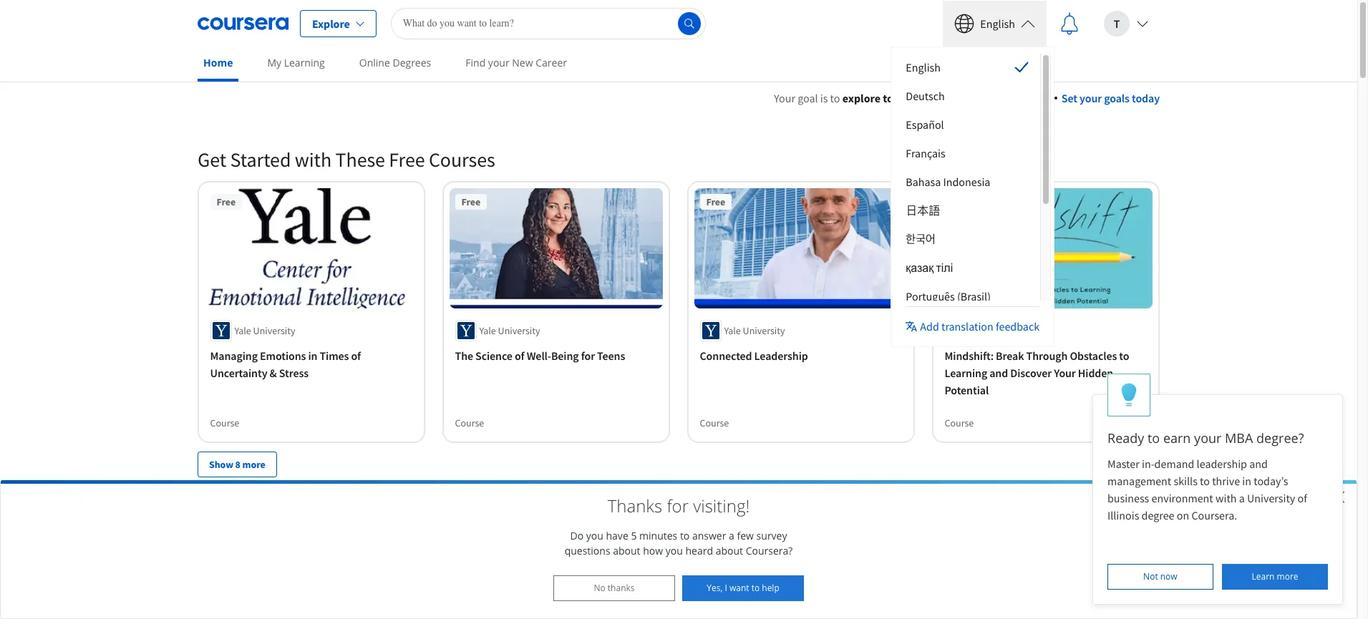 Task type: locate. For each thing, give the bounding box(es) containing it.
to inside do you have 5 minutes to answer a few survey questions about how you heard about coursera?
[[680, 529, 690, 543]]

no
[[594, 582, 606, 594]]

add
[[920, 319, 939, 333]]

1 vertical spatial in
[[1243, 474, 1252, 488]]

in inside managing emotions in times of uncertainty & stress
[[309, 348, 318, 363]]

online
[[359, 56, 390, 69]]

yale university up science
[[480, 324, 541, 337]]

course up show
[[211, 416, 240, 429]]

2 horizontal spatial yale
[[725, 324, 741, 337]]

to
[[830, 91, 840, 105], [1120, 348, 1130, 363], [1148, 430, 1160, 447], [1200, 474, 1210, 488], [680, 529, 690, 543], [752, 582, 760, 594]]

learning
[[284, 56, 325, 69], [945, 366, 988, 380]]

a inside master in-demand leadership and management skills to thrive in today's business environment with a university of illinois degree on coursera.
[[1239, 491, 1245, 506]]

topics
[[883, 91, 914, 105]]

1 vertical spatial english
[[906, 60, 941, 74]]

course for connected leadership
[[700, 416, 730, 429]]

in left times
[[309, 348, 318, 363]]

and inside master in-demand leadership and management skills to thrive in today's business environment with a university of illinois degree on coursera.
[[1250, 457, 1268, 471]]

learn
[[1252, 571, 1275, 583]]

✕ button
[[1332, 485, 1345, 508]]

learning right my
[[284, 56, 325, 69]]

thanks
[[608, 494, 662, 518]]

management
[[1108, 474, 1172, 488]]

show 8 more
[[209, 458, 265, 471]]

my
[[267, 56, 281, 69]]

bahasa indonesia
[[906, 174, 991, 189]]

1 yale university from the left
[[235, 324, 296, 337]]

in right thrive
[[1243, 474, 1252, 488]]

add translation feedback button
[[900, 312, 1046, 340]]

2 horizontal spatial yale university
[[725, 324, 786, 337]]

your for set
[[1080, 91, 1102, 105]]

university
[[254, 324, 296, 337], [498, 324, 541, 337], [743, 324, 786, 337], [1011, 324, 1054, 337], [1247, 491, 1296, 506]]

0 vertical spatial in
[[309, 348, 318, 363]]

0 horizontal spatial your
[[774, 91, 795, 105]]

environment
[[1152, 491, 1214, 506]]

a left few
[[729, 529, 735, 543]]

2 yale university from the left
[[480, 324, 541, 337]]

0 vertical spatial a
[[1010, 91, 1016, 105]]

0 horizontal spatial english
[[906, 60, 941, 74]]

and down break
[[990, 366, 1009, 380]]

yale university
[[235, 324, 296, 337], [480, 324, 541, 337], [725, 324, 786, 337]]

for right being
[[582, 348, 595, 363]]

to inside mindshift: break through obstacles to learning and discover your hidden potential
[[1120, 348, 1130, 363]]

1 horizontal spatial with
[[1216, 491, 1237, 506]]

your
[[774, 91, 795, 105], [1055, 366, 1076, 380]]

қазақ тілі
[[906, 260, 953, 275]]

1 vertical spatial with
[[1216, 491, 1237, 506]]

mcmaster
[[970, 324, 1009, 337]]

yale for the
[[480, 324, 496, 337]]

no thanks
[[594, 582, 635, 594]]

yale up science
[[480, 324, 496, 337]]

do
[[570, 529, 584, 543]]

0 horizontal spatial in
[[309, 348, 318, 363]]

of left ✕ button
[[1298, 491, 1307, 506]]

(brasil)
[[957, 289, 991, 303]]

free for managing emotions in times of uncertainty & stress
[[217, 195, 236, 208]]

line chart image
[[949, 171, 967, 188]]

university up emotions
[[254, 324, 296, 337]]

answer
[[692, 529, 726, 543]]

your down through
[[1055, 366, 1076, 380]]

yes, i want to help button
[[682, 576, 804, 601]]

0 horizontal spatial yale
[[235, 324, 252, 337]]

free for connected leadership
[[707, 195, 726, 208]]

set your goals today
[[1062, 91, 1160, 105]]

1 horizontal spatial learning
[[945, 366, 988, 380]]

1 horizontal spatial more
[[1277, 571, 1299, 583]]

0 vertical spatial with
[[295, 147, 332, 173]]

1 horizontal spatial you
[[666, 544, 683, 558]]

not now button
[[1108, 564, 1214, 590]]

0 horizontal spatial yale university
[[235, 324, 296, 337]]

more inside alice element
[[1277, 571, 1299, 583]]

1 vertical spatial for
[[667, 494, 689, 518]]

and
[[990, 366, 1009, 380], [1250, 457, 1268, 471]]

3 yale university from the left
[[725, 324, 786, 337]]

course
[[211, 416, 240, 429], [455, 416, 485, 429], [700, 416, 730, 429], [945, 416, 974, 429]]

goal
[[798, 91, 818, 105]]

0 vertical spatial you
[[586, 529, 604, 543]]

feedback
[[996, 319, 1040, 333]]

your inside dropdown button
[[1080, 91, 1102, 105]]

not
[[1144, 571, 1158, 583]]

find your new career link
[[460, 47, 573, 79]]

in inside master in-demand leadership and management skills to thrive in today's business environment with a university of illinois degree on coursera.
[[1243, 474, 1252, 488]]

degrees
[[393, 56, 431, 69]]

english button
[[943, 0, 1047, 46], [895, 53, 1041, 81]]

0 vertical spatial learning
[[284, 56, 325, 69]]

for inside 'link'
[[582, 348, 595, 363]]

degree?
[[1257, 430, 1304, 447]]

show
[[209, 458, 233, 471]]

0 vertical spatial and
[[990, 366, 1009, 380]]

1 vertical spatial a
[[1239, 491, 1245, 506]]

your left goal
[[774, 91, 795, 105]]

2 vertical spatial your
[[1194, 430, 1222, 447]]

to left help
[[752, 582, 760, 594]]

more
[[242, 458, 265, 471], [1277, 571, 1299, 583]]

university up well- at the left bottom
[[498, 324, 541, 337]]

yale up connected
[[725, 324, 741, 337]]

goals
[[1104, 91, 1130, 105]]

0 vertical spatial english
[[980, 16, 1015, 30]]

alice element
[[1093, 374, 1343, 605]]

1 vertical spatial english button
[[895, 53, 1041, 81]]

1 yale from the left
[[235, 324, 252, 337]]

mindshift: break through obstacles to learning and discover your hidden potential link
[[945, 347, 1147, 399]]

3 yale from the left
[[725, 324, 741, 337]]

4 course from the left
[[945, 416, 974, 429]]

of
[[956, 91, 966, 105], [352, 348, 361, 363], [515, 348, 525, 363], [1298, 491, 1307, 506]]

тілі
[[936, 260, 953, 275]]

home
[[203, 56, 233, 69]]

3 course from the left
[[700, 416, 730, 429]]

more right 8
[[242, 458, 265, 471]]

your for find
[[488, 56, 510, 69]]

and up today's
[[1250, 457, 1268, 471]]

you right how
[[666, 544, 683, 558]]

my learning
[[267, 56, 325, 69]]

한국어 button
[[895, 224, 1041, 253]]

1 horizontal spatial yale university
[[480, 324, 541, 337]]

graduation cap image
[[949, 145, 967, 163]]

mba
[[1225, 430, 1253, 447]]

home link
[[198, 47, 239, 82]]

university down today's
[[1247, 491, 1296, 506]]

stress
[[279, 366, 309, 380]]

with down thrive
[[1216, 491, 1237, 506]]

1 vertical spatial your
[[1055, 366, 1076, 380]]

earn your degree collection element
[[189, 500, 1169, 619]]

is
[[820, 91, 828, 105]]

about down few
[[716, 544, 743, 558]]

1 horizontal spatial your
[[1055, 366, 1076, 380]]

1 vertical spatial and
[[1250, 457, 1268, 471]]

қазақ тілі button
[[895, 253, 1041, 282]]

started
[[230, 147, 291, 173]]

leadership
[[1197, 457, 1247, 471]]

master in-demand leadership and management skills to thrive in today's business environment with a university of illinois degree on coursera.
[[1108, 457, 1310, 523]]

2 course from the left
[[455, 416, 485, 429]]

français button
[[895, 139, 1041, 167]]

1 horizontal spatial yale
[[480, 324, 496, 337]]

you up questions
[[586, 529, 604, 543]]

1 vertical spatial learning
[[945, 366, 988, 380]]

0 horizontal spatial your
[[488, 56, 510, 69]]

the science of well-being for teens link
[[455, 347, 657, 364]]

日本語 button
[[895, 196, 1041, 224]]

learning inside "link"
[[284, 56, 325, 69]]

with left these
[[295, 147, 332, 173]]

1 horizontal spatial your
[[1080, 91, 1102, 105]]

2 horizontal spatial a
[[1239, 491, 1245, 506]]

1 vertical spatial your
[[1080, 91, 1102, 105]]

english button for the español button
[[895, 53, 1041, 81]]

0 horizontal spatial and
[[990, 366, 1009, 380]]

2 horizontal spatial your
[[1194, 430, 1222, 447]]

0 vertical spatial more
[[242, 458, 265, 471]]

1 about from the left
[[613, 544, 641, 558]]

times
[[320, 348, 349, 363]]

1 horizontal spatial for
[[667, 494, 689, 518]]

heard
[[686, 544, 713, 558]]

more right learn at the right
[[1277, 571, 1299, 583]]

connected leadership
[[700, 348, 809, 363]]

university for science
[[498, 324, 541, 337]]

ready to earn your mba degree?
[[1108, 430, 1304, 447]]

0 horizontal spatial a
[[729, 529, 735, 543]]

to right is
[[830, 91, 840, 105]]

0 vertical spatial for
[[582, 348, 595, 363]]

0 horizontal spatial with
[[295, 147, 332, 173]]

degree
[[1142, 508, 1175, 523]]

outside
[[916, 91, 954, 105]]

&
[[270, 366, 277, 380]]

obstacles
[[1070, 348, 1118, 363]]

find your new career
[[466, 56, 567, 69]]

explore
[[843, 91, 881, 105]]

coursera?
[[746, 544, 793, 558]]

your up leadership
[[1194, 430, 1222, 447]]

with inside main content
[[295, 147, 332, 173]]

university up connected leadership
[[743, 324, 786, 337]]

2 vertical spatial a
[[729, 529, 735, 543]]

2 about from the left
[[716, 544, 743, 558]]

2 yale from the left
[[480, 324, 496, 337]]

in
[[309, 348, 318, 363], [1243, 474, 1252, 488]]

more inside button
[[242, 458, 265, 471]]

help center image
[[1320, 582, 1338, 599]]

course down the the
[[455, 416, 485, 429]]

0 horizontal spatial you
[[586, 529, 604, 543]]

0 vertical spatial your
[[488, 56, 510, 69]]

1 vertical spatial more
[[1277, 571, 1299, 583]]

potential
[[945, 383, 989, 397]]

managing
[[211, 348, 258, 363]]

of left work
[[956, 91, 966, 105]]

0 horizontal spatial about
[[613, 544, 641, 558]]

yale up managing
[[235, 324, 252, 337]]

to up heard
[[680, 529, 690, 543]]

yale university up emotions
[[235, 324, 296, 337]]

now
[[1161, 571, 1178, 583]]

1 horizontal spatial a
[[1010, 91, 1016, 105]]

a inside main content
[[1010, 91, 1016, 105]]

coursera image
[[198, 12, 289, 35]]

deutsch button
[[895, 81, 1041, 110]]

course for managing emotions in times of uncertainty & stress
[[211, 416, 240, 429]]

lightbulb tip image
[[1122, 383, 1137, 408]]

1 horizontal spatial and
[[1250, 457, 1268, 471]]

free
[[389, 147, 425, 173], [217, 195, 236, 208], [462, 195, 481, 208], [707, 195, 726, 208]]

your right the set
[[1080, 91, 1102, 105]]

1 horizontal spatial in
[[1243, 474, 1252, 488]]

about down 5
[[613, 544, 641, 558]]

0 vertical spatial english button
[[943, 0, 1047, 46]]

of left well- at the left bottom
[[515, 348, 525, 363]]

None search field
[[391, 8, 706, 39]]

0 horizontal spatial learning
[[284, 56, 325, 69]]

university up through
[[1011, 324, 1054, 337]]

connected
[[700, 348, 753, 363]]

to right skills
[[1200, 474, 1210, 488]]

yale university up connected leadership
[[725, 324, 786, 337]]

course down connected
[[700, 416, 730, 429]]

to right 'obstacles'
[[1120, 348, 1130, 363]]

bahasa
[[906, 174, 941, 189]]

illinois
[[1108, 508, 1139, 523]]

course down potential
[[945, 416, 974, 429]]

university for emotions
[[254, 324, 296, 337]]

your right find
[[488, 56, 510, 69]]

get started with these free courses main content
[[0, 72, 1358, 619]]

0 horizontal spatial for
[[582, 348, 595, 363]]

1 horizontal spatial about
[[716, 544, 743, 558]]

of right times
[[352, 348, 361, 363]]

1 course from the left
[[211, 416, 240, 429]]

learning up potential
[[945, 366, 988, 380]]

a right as
[[1010, 91, 1016, 105]]

for up minutes
[[667, 494, 689, 518]]

What do you want to learn? text field
[[391, 8, 706, 39]]

0 horizontal spatial more
[[242, 458, 265, 471]]

managing emotions in times of uncertainty & stress link
[[211, 347, 412, 381]]

a down thrive
[[1239, 491, 1245, 506]]



Task type: describe. For each thing, give the bounding box(es) containing it.
español button
[[895, 110, 1041, 139]]

show 8 more button
[[198, 452, 277, 477]]

free for the science of well-being for teens
[[462, 195, 481, 208]]

yale for managing
[[235, 324, 252, 337]]

português (brasil) button
[[895, 282, 1041, 310]]

online degrees
[[359, 56, 431, 69]]

1 horizontal spatial english
[[980, 16, 1015, 30]]

yale university for science
[[480, 324, 541, 337]]

your inside mindshift: break through obstacles to learning and discover your hidden potential
[[1055, 366, 1076, 380]]

indonesia
[[943, 174, 991, 189]]

to inside master in-demand leadership and management skills to thrive in today's business environment with a university of illinois degree on coursera.
[[1200, 474, 1210, 488]]

get
[[198, 147, 226, 173]]

university for leadership
[[743, 324, 786, 337]]

yes, i want to help
[[707, 582, 780, 594]]

today
[[1132, 91, 1160, 105]]

discover
[[1011, 366, 1052, 380]]

with inside master in-demand leadership and management skills to thrive in today's business environment with a university of illinois degree on coursera.
[[1216, 491, 1237, 506]]

ready
[[1108, 430, 1144, 447]]

leadership
[[755, 348, 809, 363]]

set your goals today button
[[1055, 90, 1160, 107]]

yale university for emotions
[[235, 324, 296, 337]]

through
[[1027, 348, 1068, 363]]

teens
[[598, 348, 626, 363]]

to left earn
[[1148, 430, 1160, 447]]

course for the science of well-being for teens
[[455, 416, 485, 429]]

i
[[725, 582, 727, 594]]

university for break
[[1011, 324, 1054, 337]]

learning inside mindshift: break through obstacles to learning and discover your hidden potential
[[945, 366, 988, 380]]

today's
[[1254, 474, 1288, 488]]

español
[[906, 117, 944, 131]]

courses
[[429, 147, 495, 173]]

get started with these free courses
[[198, 147, 495, 173]]

✕
[[1332, 485, 1345, 508]]

of inside master in-demand leadership and management skills to thrive in today's business environment with a university of illinois degree on coursera.
[[1298, 491, 1307, 506]]

thrive
[[1212, 474, 1240, 488]]

help
[[762, 582, 780, 594]]

english menu
[[895, 53, 1051, 310]]

few
[[737, 529, 754, 543]]

0 vertical spatial your
[[774, 91, 795, 105]]

not now
[[1144, 571, 1178, 583]]

5
[[631, 529, 637, 543]]

managing emotions in times of uncertainty & stress
[[211, 348, 361, 380]]

t button
[[1093, 0, 1160, 46]]

and inside mindshift: break through obstacles to learning and discover your hidden potential
[[990, 366, 1009, 380]]

demand
[[1155, 457, 1195, 471]]

these
[[336, 147, 385, 173]]

your inside alice element
[[1194, 430, 1222, 447]]

қазақ
[[906, 260, 934, 275]]

visiting!
[[693, 494, 750, 518]]

english inside menu
[[906, 60, 941, 74]]

add translation feedback
[[920, 319, 1040, 333]]

get started with these free courses collection element
[[189, 124, 1169, 500]]

english button for t popup button
[[943, 0, 1047, 46]]

business
[[1108, 491, 1149, 506]]

do you have 5 minutes to answer a few survey questions about how you heard about coursera?
[[565, 529, 793, 558]]

mindshift: break through obstacles to learning and discover your hidden potential
[[945, 348, 1130, 397]]

português (brasil)
[[906, 289, 991, 303]]

yale university for leadership
[[725, 324, 786, 337]]

to inside button
[[752, 582, 760, 594]]

my learning link
[[262, 47, 331, 79]]

skills
[[1174, 474, 1198, 488]]

well-
[[527, 348, 552, 363]]

translation
[[942, 319, 994, 333]]

find
[[466, 56, 486, 69]]

yes,
[[707, 582, 723, 594]]

survey
[[757, 529, 787, 543]]

have
[[606, 529, 629, 543]]

mcmaster university
[[970, 324, 1054, 337]]

hidden
[[1079, 366, 1114, 380]]

thanks for visiting!
[[608, 494, 750, 518]]

of inside 'link'
[[515, 348, 525, 363]]

earn
[[1163, 430, 1191, 447]]

explore
[[312, 16, 350, 30]]

the science of well-being for teens
[[455, 348, 626, 363]]

want
[[730, 582, 749, 594]]

connected leadership link
[[700, 347, 902, 364]]

questions
[[565, 544, 610, 558]]

a inside do you have 5 minutes to answer a few survey questions about how you heard about coursera?
[[729, 529, 735, 543]]

course for mindshift: break through obstacles to learning and discover your hidden potential
[[945, 416, 974, 429]]

how
[[643, 544, 663, 558]]

the
[[455, 348, 474, 363]]

português
[[906, 289, 955, 303]]

yale for connected
[[725, 324, 741, 337]]

français
[[906, 146, 946, 160]]

t
[[1114, 16, 1120, 30]]

in-
[[1142, 457, 1155, 471]]

1 vertical spatial you
[[666, 544, 683, 558]]

of inside managing emotions in times of uncertainty & stress
[[352, 348, 361, 363]]

mindshift:
[[945, 348, 994, 363]]

no thanks button
[[553, 576, 675, 601]]

on
[[1177, 508, 1189, 523]]

bahasa indonesia button
[[895, 167, 1041, 196]]

learn more
[[1252, 571, 1299, 583]]

online degrees link
[[354, 47, 437, 79]]

university inside master in-demand leadership and management skills to thrive in today's business environment with a university of illinois degree on coursera.
[[1247, 491, 1296, 506]]

set
[[1062, 91, 1078, 105]]



Task type: vqa. For each thing, say whether or not it's contained in the screenshot.
FAQ "link"
no



